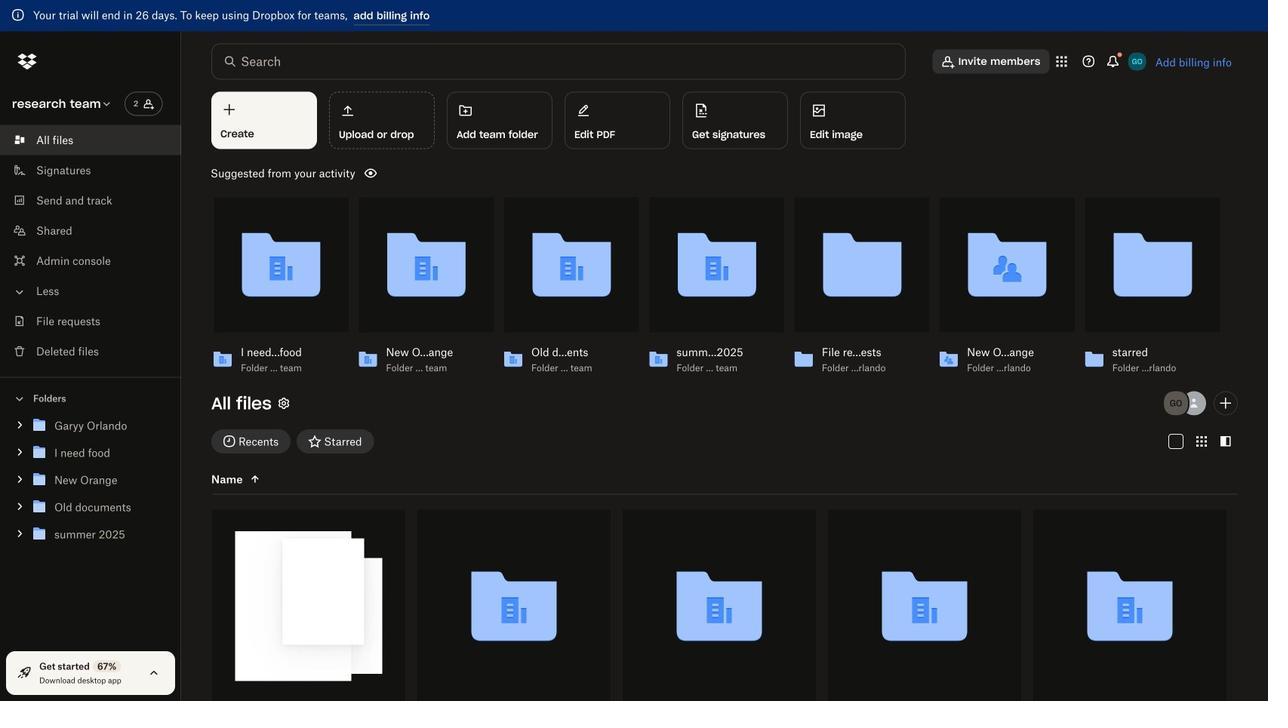 Task type: describe. For each thing, give the bounding box(es) containing it.
team member folder, garyy orlando row
[[212, 510, 406, 702]]

add team members image
[[1218, 395, 1236, 413]]

team shared folder, old documents row
[[1034, 510, 1227, 702]]

dropbox image
[[12, 46, 42, 77]]

team shared folder, new orange row
[[623, 510, 816, 702]]

less image
[[12, 285, 27, 300]]



Task type: locate. For each thing, give the bounding box(es) containing it.
garyy orlando image
[[1163, 390, 1190, 417]]

team shared folder, official folder row
[[829, 510, 1022, 702]]

stonetiffany950@gmail.com image
[[1183, 392, 1207, 416]]

alert
[[0, 0, 1269, 31]]

team shared folder, i need food row
[[418, 510, 611, 702]]

group
[[0, 409, 181, 560]]

folder settings image
[[275, 395, 293, 413]]

list item
[[0, 125, 181, 155]]

list
[[0, 116, 181, 377]]

Search in folder "Dropbox" text field
[[241, 52, 875, 71]]



Task type: vqa. For each thing, say whether or not it's contained in the screenshot.
TOOLS
no



